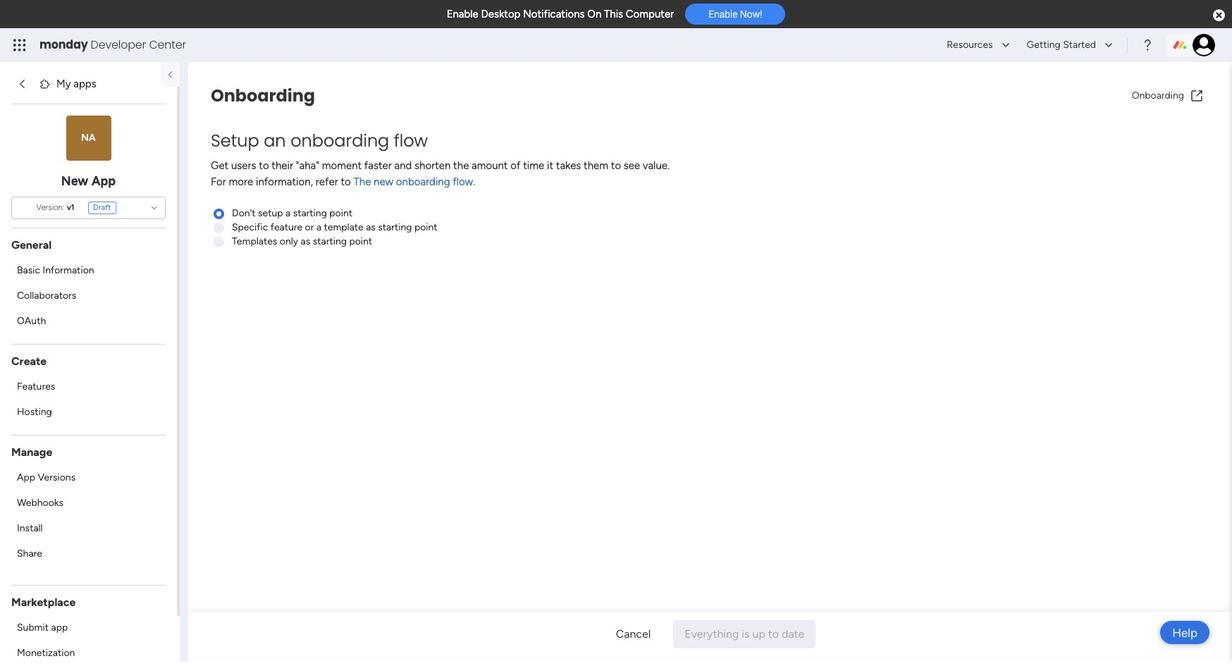 Task type: describe. For each thing, give the bounding box(es) containing it.
0 horizontal spatial to
[[259, 159, 269, 172]]

versions
[[38, 472, 76, 484]]

only
[[280, 236, 298, 248]]

manage
[[11, 445, 52, 459]]

don't
[[232, 207, 256, 219]]

1 vertical spatial starting
[[378, 221, 412, 233]]

monetization
[[17, 647, 75, 659]]

general
[[11, 238, 52, 251]]

monday developer center
[[39, 37, 186, 53]]

basic information link
[[11, 259, 166, 282]]

resources
[[947, 39, 994, 51]]

install
[[17, 522, 43, 534]]

select product image
[[13, 38, 27, 52]]

apps
[[74, 78, 96, 90]]

hosting link
[[11, 401, 166, 424]]

help
[[1173, 626, 1198, 640]]

na
[[81, 132, 96, 144]]

0 horizontal spatial onboarding
[[211, 84, 315, 107]]

features link
[[11, 376, 166, 398]]

them
[[584, 159, 609, 172]]

app versions
[[17, 472, 76, 484]]

collaborators link
[[11, 285, 166, 307]]

version
[[36, 203, 63, 212]]

share
[[17, 548, 42, 560]]

templates
[[232, 236, 277, 248]]

oauth link
[[11, 310, 166, 333]]

getting started button
[[1019, 34, 1119, 56]]

hosting
[[17, 406, 52, 418]]

enable now!
[[709, 9, 763, 20]]

1 horizontal spatial onboarding
[[396, 175, 450, 188]]

monetization link
[[11, 642, 166, 662]]

1 horizontal spatial to
[[341, 175, 351, 188]]

refer
[[316, 175, 338, 188]]

install link
[[11, 517, 166, 540]]

enable for enable now!
[[709, 9, 738, 20]]

takes
[[556, 159, 581, 172]]

version :
[[36, 203, 64, 212]]

basic information
[[17, 264, 94, 276]]

help button
[[1161, 621, 1210, 645]]

template
[[324, 221, 364, 233]]

:
[[63, 203, 64, 212]]

1 vertical spatial point
[[415, 221, 438, 233]]

see
[[624, 159, 641, 172]]

the
[[354, 175, 371, 188]]

now!
[[740, 9, 763, 20]]

create
[[11, 354, 47, 368]]

submit app link
[[11, 617, 166, 639]]

enable now! button
[[686, 4, 786, 25]]

app versions link
[[11, 467, 166, 489]]

on
[[588, 8, 602, 20]]

0 vertical spatial onboarding
[[291, 129, 390, 152]]

enable desktop notifications on this computer
[[447, 8, 674, 20]]

setup an onboarding flow get users to their "aha" moment faster and shorten the amount of time it takes them to see value. for more information, refer to the new onboarding flow.
[[211, 129, 670, 188]]

kendall parks image
[[1193, 34, 1216, 56]]

setup
[[211, 129, 259, 152]]

share link
[[11, 543, 166, 565]]

draft
[[93, 203, 111, 212]]

computer
[[626, 8, 674, 20]]

shorten
[[415, 159, 451, 172]]

new app
[[61, 173, 116, 189]]

onboarding inside button
[[1133, 90, 1185, 102]]

starting for don't setup a starting point
[[293, 207, 327, 219]]

flow
[[394, 129, 428, 152]]

setup
[[258, 207, 283, 219]]

desktop
[[481, 8, 521, 20]]

the new onboarding flow. link
[[354, 175, 476, 188]]

time
[[523, 159, 545, 172]]

this
[[604, 8, 624, 20]]

help image
[[1141, 38, 1155, 52]]

point for templates only as starting point
[[349, 236, 373, 248]]

flow.
[[453, 175, 476, 188]]

getting started
[[1027, 39, 1097, 51]]

information
[[43, 264, 94, 276]]

onboarding button
[[1127, 85, 1210, 107]]

value.
[[643, 159, 670, 172]]



Task type: vqa. For each thing, say whether or not it's contained in the screenshot.
Without a date / 0 items
no



Task type: locate. For each thing, give the bounding box(es) containing it.
0 horizontal spatial as
[[301, 236, 311, 248]]

enable for enable desktop notifications on this computer
[[447, 8, 479, 20]]

specific
[[232, 221, 268, 233]]

resources button
[[939, 34, 1016, 56]]

an
[[264, 129, 286, 152]]

1 horizontal spatial onboarding
[[1133, 90, 1185, 102]]

more
[[229, 175, 253, 188]]

cancel
[[616, 628, 651, 641]]

my
[[56, 78, 71, 90]]

their
[[272, 159, 293, 172]]

started
[[1064, 39, 1097, 51]]

starting
[[293, 207, 327, 219], [378, 221, 412, 233], [313, 236, 347, 248]]

monday
[[39, 37, 88, 53]]

starting down specific feature or a template as starting point
[[313, 236, 347, 248]]

or
[[305, 221, 314, 233]]

specific feature or a template as starting point
[[232, 221, 438, 233]]

don't setup a starting point
[[232, 207, 353, 219]]

point for don't setup a starting point
[[330, 207, 353, 219]]

marketplace
[[11, 596, 76, 609]]

information,
[[256, 175, 313, 188]]

new
[[374, 175, 394, 188]]

"aha"
[[296, 159, 320, 172]]

templates only as starting point
[[232, 236, 373, 248]]

2 vertical spatial starting
[[313, 236, 347, 248]]

point
[[330, 207, 353, 219], [415, 221, 438, 233], [349, 236, 373, 248]]

0 horizontal spatial enable
[[447, 8, 479, 20]]

enable left "desktop"
[[447, 8, 479, 20]]

developer
[[91, 37, 146, 53]]

cancel button
[[605, 621, 662, 649]]

new
[[61, 173, 88, 189]]

center
[[149, 37, 186, 53]]

getting
[[1027, 39, 1061, 51]]

features
[[17, 381, 55, 393]]

a
[[286, 207, 291, 219], [317, 221, 322, 233]]

get
[[211, 159, 229, 172]]

1 vertical spatial as
[[301, 236, 311, 248]]

0 horizontal spatial app
[[17, 472, 35, 484]]

submit
[[17, 622, 49, 634]]

1 horizontal spatial as
[[366, 221, 376, 233]]

0 vertical spatial as
[[366, 221, 376, 233]]

to down moment
[[341, 175, 351, 188]]

basic
[[17, 264, 40, 276]]

my apps
[[56, 78, 96, 90]]

of
[[511, 159, 521, 172]]

enable inside button
[[709, 9, 738, 20]]

onboarding up moment
[[291, 129, 390, 152]]

2 vertical spatial point
[[349, 236, 373, 248]]

to left see
[[611, 159, 621, 172]]

a right "or" at left top
[[317, 221, 322, 233]]

v1
[[67, 203, 74, 212]]

as
[[366, 221, 376, 233], [301, 236, 311, 248]]

app up draft
[[91, 173, 116, 189]]

point down 'the new onboarding flow.' 'link'
[[415, 221, 438, 233]]

1 horizontal spatial a
[[317, 221, 322, 233]]

0 horizontal spatial a
[[286, 207, 291, 219]]

1 horizontal spatial enable
[[709, 9, 738, 20]]

point down template
[[349, 236, 373, 248]]

2 horizontal spatial to
[[611, 159, 621, 172]]

onboarding
[[291, 129, 390, 152], [396, 175, 450, 188]]

starting down new at the top left of page
[[378, 221, 412, 233]]

0 horizontal spatial onboarding
[[291, 129, 390, 152]]

starting up "or" at left top
[[293, 207, 327, 219]]

0 vertical spatial a
[[286, 207, 291, 219]]

to
[[259, 159, 269, 172], [611, 159, 621, 172], [341, 175, 351, 188]]

point up template
[[330, 207, 353, 219]]

webhooks link
[[11, 492, 166, 515]]

1 vertical spatial onboarding
[[396, 175, 450, 188]]

and
[[395, 159, 412, 172]]

onboarding up an
[[211, 84, 315, 107]]

dapulse close image
[[1214, 8, 1226, 23]]

as down "or" at left top
[[301, 236, 311, 248]]

a up 'feature'
[[286, 207, 291, 219]]

1 horizontal spatial app
[[91, 173, 116, 189]]

1 vertical spatial a
[[317, 221, 322, 233]]

onboarding down help image at the right of page
[[1133, 90, 1185, 102]]

onboarding down shorten
[[396, 175, 450, 188]]

0 vertical spatial point
[[330, 207, 353, 219]]

starting for templates only as starting point
[[313, 236, 347, 248]]

enable left now!
[[709, 9, 738, 20]]

faster
[[365, 159, 392, 172]]

webhooks
[[17, 497, 64, 509]]

submit app
[[17, 622, 68, 634]]

app
[[51, 622, 68, 634]]

users
[[231, 159, 256, 172]]

0 vertical spatial app
[[91, 173, 116, 189]]

collaborators
[[17, 290, 76, 302]]

moment
[[322, 159, 362, 172]]

amount
[[472, 159, 508, 172]]

the
[[454, 159, 469, 172]]

0 vertical spatial starting
[[293, 207, 327, 219]]

oauth
[[17, 315, 46, 327]]

feature
[[271, 221, 303, 233]]

onboarding
[[211, 84, 315, 107], [1133, 90, 1185, 102]]

notifications
[[523, 8, 585, 20]]

for
[[211, 175, 226, 188]]

1 vertical spatial app
[[17, 472, 35, 484]]

app down manage
[[17, 472, 35, 484]]

as right template
[[366, 221, 376, 233]]

to left their in the top of the page
[[259, 159, 269, 172]]

enable
[[447, 8, 479, 20], [709, 9, 738, 20]]



